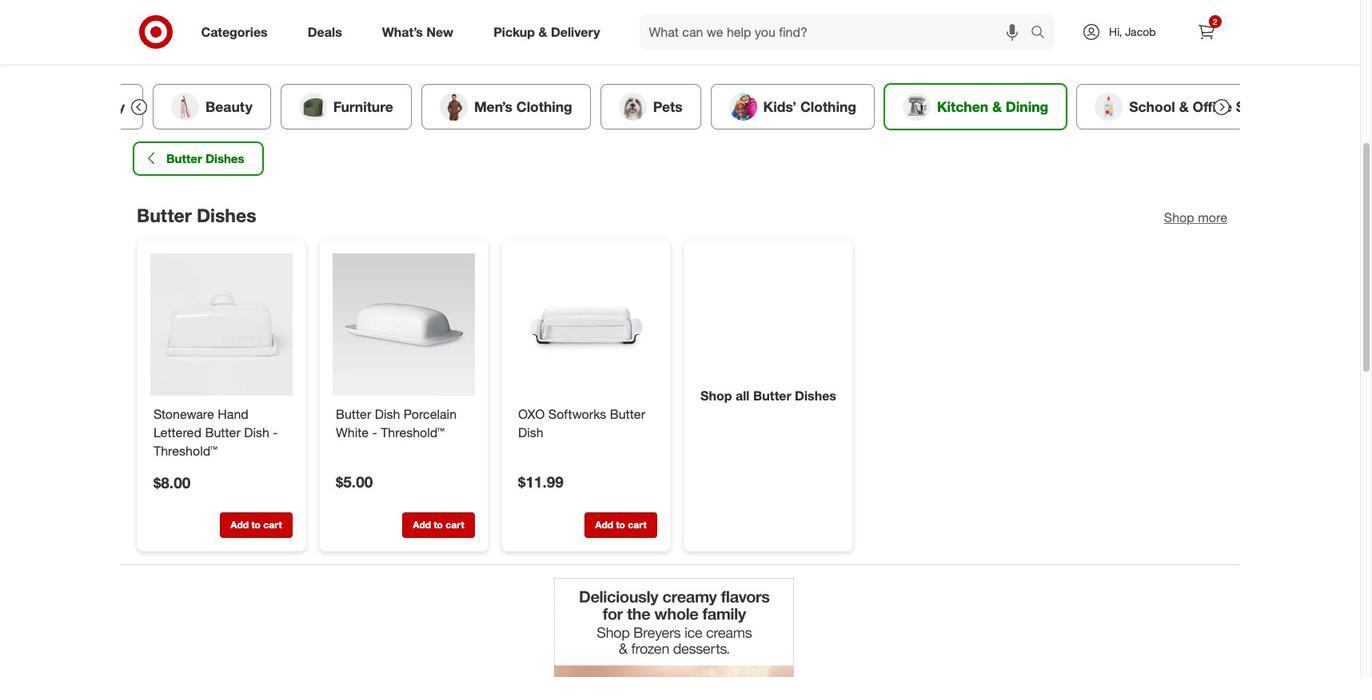 Task type: locate. For each thing, give the bounding box(es) containing it.
add
[[230, 519, 248, 531], [412, 519, 431, 531], [595, 519, 613, 531]]

1 horizontal spatial clothing
[[800, 98, 856, 115]]

1 vertical spatial threshold™
[[153, 442, 217, 458]]

clothing right kids'
[[800, 98, 856, 115]]

butter dishes
[[166, 151, 244, 166], [136, 204, 256, 226]]

clothing right the men's
[[516, 98, 572, 115]]

&
[[538, 24, 547, 40], [992, 98, 1001, 115], [1179, 98, 1188, 115]]

1 horizontal spatial to
[[433, 519, 443, 531]]

1 add to cart button from the left
[[219, 512, 292, 538]]

0 vertical spatial shop
[[1164, 209, 1194, 225]]

0 vertical spatial dishes
[[205, 151, 244, 166]]

what's new link
[[368, 14, 473, 50]]

1 - from the left
[[272, 424, 277, 440]]

2 add to cart button from the left
[[402, 512, 475, 538]]

2 to from the left
[[433, 519, 443, 531]]

stoneware hand lettered butter dish - threshold™ image
[[150, 253, 292, 395], [150, 253, 292, 395]]

stoneware
[[153, 406, 214, 422]]

3 add from the left
[[595, 519, 613, 531]]

more
[[1197, 209, 1227, 225]]

threshold™ inside butter dish porcelain white - threshold™
[[380, 424, 444, 440]]

threshold™ down porcelain
[[380, 424, 444, 440]]

& right pickup
[[538, 24, 547, 40]]

1 horizontal spatial cart
[[445, 519, 464, 531]]

search button
[[1023, 14, 1062, 53]]

butter inside button
[[166, 151, 202, 166]]

threshold™ down the lettered
[[153, 442, 217, 458]]

threshold™
[[380, 424, 444, 440], [153, 442, 217, 458]]

deals link
[[294, 14, 362, 50]]

oxo softworks butter dish link
[[518, 405, 654, 442]]

butter up white
[[335, 406, 371, 422]]

0 vertical spatial butter dishes
[[166, 151, 244, 166]]

butter dishes down beauty button
[[166, 151, 244, 166]]

1 horizontal spatial shop
[[1164, 209, 1194, 225]]

shop left more
[[1164, 209, 1194, 225]]

1 horizontal spatial &
[[992, 98, 1001, 115]]

3 to from the left
[[616, 519, 625, 531]]

1 horizontal spatial dish
[[374, 406, 400, 422]]

cart for $11.99
[[627, 519, 646, 531]]

butter dish porcelain white - threshold™ image
[[332, 253, 475, 395], [332, 253, 475, 395]]

men's
[[474, 98, 512, 115]]

3 add to cart from the left
[[595, 519, 646, 531]]

2 add to cart from the left
[[412, 519, 464, 531]]

1 vertical spatial shop
[[700, 387, 732, 403]]

2 horizontal spatial add to cart button
[[584, 512, 657, 538]]

add for $5.00
[[412, 519, 431, 531]]

men's clothing
[[474, 98, 572, 115]]

shop left all
[[700, 387, 732, 403]]

beauty button
[[152, 84, 270, 129]]

also
[[725, 31, 749, 47]]

butter right softworks
[[609, 406, 645, 422]]

0 horizontal spatial add to cart button
[[219, 512, 292, 538]]

clothing
[[516, 98, 572, 115], [800, 98, 856, 115]]

2 cart from the left
[[445, 519, 464, 531]]

you
[[673, 31, 694, 47]]

-
[[272, 424, 277, 440], [372, 424, 377, 440]]

& left the dining
[[992, 98, 1001, 115]]

1 add from the left
[[230, 519, 248, 531]]

porcelain
[[403, 406, 456, 422]]

butter right all
[[753, 387, 791, 403]]

0 horizontal spatial -
[[272, 424, 277, 440]]

supplies
[[1236, 98, 1293, 115]]

dish down oxo at the left
[[518, 424, 543, 440]]

shop
[[1164, 209, 1194, 225], [700, 387, 732, 403]]

dish left porcelain
[[374, 406, 400, 422]]

dishes down butter dishes button
[[196, 204, 256, 226]]

what's new
[[382, 24, 453, 40]]

clothing for kids' clothing
[[800, 98, 856, 115]]

shop for shop more
[[1164, 209, 1194, 225]]

pickup
[[493, 24, 535, 40]]

dish down hand
[[244, 424, 269, 440]]

1 add to cart from the left
[[230, 519, 282, 531]]

0 horizontal spatial dish
[[244, 424, 269, 440]]

1 horizontal spatial -
[[372, 424, 377, 440]]

1 horizontal spatial add
[[412, 519, 431, 531]]

$5.00
[[335, 472, 372, 491]]

dishes down beauty
[[205, 151, 244, 166]]

0 horizontal spatial shop
[[700, 387, 732, 403]]

clothing for men's clothing
[[516, 98, 572, 115]]

& left office
[[1179, 98, 1188, 115]]

2 - from the left
[[372, 424, 377, 440]]

school & office supplies button
[[1076, 84, 1311, 129]]

0 vertical spatial threshold™
[[380, 424, 444, 440]]

butter dish porcelain white - threshold™
[[335, 406, 456, 440]]

3 add to cart button from the left
[[584, 512, 657, 538]]

dishes inside button
[[205, 151, 244, 166]]

oxo softworks butter dish image
[[515, 253, 657, 395], [515, 253, 657, 395]]

top
[[589, 31, 610, 47]]

dishes
[[205, 151, 244, 166], [196, 204, 256, 226], [794, 387, 836, 403]]

clothing inside the men's clothing button
[[516, 98, 572, 115]]

dishes right all
[[794, 387, 836, 403]]

jacob
[[1125, 25, 1156, 38]]

butter down beauty button
[[166, 151, 202, 166]]

- left white
[[272, 424, 277, 440]]

dish inside butter dish porcelain white - threshold™
[[374, 406, 400, 422]]

& inside kitchen & dining button
[[992, 98, 1001, 115]]

shop more button
[[1164, 208, 1227, 227]]

2 clothing from the left
[[800, 98, 856, 115]]

categories link
[[187, 14, 288, 50]]

butter down hand
[[205, 424, 240, 440]]

dining
[[1005, 98, 1048, 115]]

1 cart from the left
[[263, 519, 282, 531]]

cart
[[263, 519, 282, 531], [445, 519, 464, 531], [627, 519, 646, 531]]

& for school
[[1179, 98, 1188, 115]]

1 horizontal spatial add to cart button
[[402, 512, 475, 538]]

0 horizontal spatial add to cart
[[230, 519, 282, 531]]

shop inside shop more button
[[1164, 209, 1194, 225]]

shop for shop all butter dishes
[[700, 387, 732, 403]]

0 horizontal spatial threshold™
[[153, 442, 217, 458]]

butter dish porcelain white - threshold™ link
[[335, 405, 471, 442]]

oxo softworks butter dish
[[518, 406, 645, 440]]

pets
[[653, 98, 682, 115]]

pets button
[[600, 84, 700, 129]]

2 horizontal spatial cart
[[627, 519, 646, 531]]

What can we help you find? suggestions appear below search field
[[639, 14, 1035, 50]]

0 horizontal spatial to
[[251, 519, 260, 531]]

2 horizontal spatial add
[[595, 519, 613, 531]]

0 horizontal spatial cart
[[263, 519, 282, 531]]

add to cart button
[[219, 512, 292, 538], [402, 512, 475, 538], [584, 512, 657, 538]]

pickup & delivery
[[493, 24, 600, 40]]

2 horizontal spatial add to cart
[[595, 519, 646, 531]]

to
[[251, 519, 260, 531], [433, 519, 443, 531], [616, 519, 625, 531]]

& inside pickup & delivery "link"
[[538, 24, 547, 40]]

shop more
[[1164, 209, 1227, 225]]

add to cart for $5.00
[[412, 519, 464, 531]]

butter
[[166, 151, 202, 166], [136, 204, 191, 226], [753, 387, 791, 403], [335, 406, 371, 422], [609, 406, 645, 422], [205, 424, 240, 440]]

dish
[[374, 406, 400, 422], [244, 424, 269, 440], [518, 424, 543, 440]]

2 horizontal spatial dish
[[518, 424, 543, 440]]

1 clothing from the left
[[516, 98, 572, 115]]

pickup & delivery link
[[480, 14, 620, 50]]

delivery
[[551, 24, 600, 40]]

1 horizontal spatial threshold™
[[380, 424, 444, 440]]

lettered
[[153, 424, 201, 440]]

$11.99
[[518, 472, 563, 491]]

& inside the school & office supplies button
[[1179, 98, 1188, 115]]

top sellers
[[589, 31, 654, 47]]

3 cart from the left
[[627, 519, 646, 531]]

add to cart
[[230, 519, 282, 531], [412, 519, 464, 531], [595, 519, 646, 531]]

add to cart button for $8.00
[[219, 512, 292, 538]]

men's clothing button
[[421, 84, 590, 129]]

1 horizontal spatial add to cart
[[412, 519, 464, 531]]

kids'
[[763, 98, 796, 115]]

0 horizontal spatial clothing
[[516, 98, 572, 115]]

0 horizontal spatial &
[[538, 24, 547, 40]]

shop all butter dishes
[[700, 387, 836, 403]]

butter inside oxo softworks butter dish
[[609, 406, 645, 422]]

butter dishes down butter dishes button
[[136, 204, 256, 226]]

0 horizontal spatial add
[[230, 519, 248, 531]]

2 horizontal spatial &
[[1179, 98, 1188, 115]]

2 link
[[1189, 14, 1224, 50]]

2 add from the left
[[412, 519, 431, 531]]

2 horizontal spatial to
[[616, 519, 625, 531]]

clothing inside "kids' clothing" button
[[800, 98, 856, 115]]

- right white
[[372, 424, 377, 440]]

furniture button
[[280, 84, 411, 129]]

categories
[[201, 24, 268, 40]]

1 to from the left
[[251, 519, 260, 531]]

dish inside stoneware hand lettered butter dish - threshold™
[[244, 424, 269, 440]]

you may also like
[[673, 31, 771, 47]]



Task type: describe. For each thing, give the bounding box(es) containing it.
like
[[752, 31, 771, 47]]

cart for $8.00
[[263, 519, 282, 531]]

1 vertical spatial dishes
[[196, 204, 256, 226]]

beauty
[[205, 98, 252, 115]]

kids' clothing
[[763, 98, 856, 115]]

kids' clothing button
[[710, 84, 874, 129]]

baby button
[[38, 84, 143, 129]]

kitchen & dining button
[[884, 84, 1066, 129]]

& for kitchen
[[992, 98, 1001, 115]]

- inside stoneware hand lettered butter dish - threshold™
[[272, 424, 277, 440]]

furniture
[[333, 98, 393, 115]]

kitchen
[[937, 98, 988, 115]]

school
[[1129, 98, 1175, 115]]

hi, jacob
[[1109, 25, 1156, 38]]

butter inside butter dish porcelain white - threshold™
[[335, 406, 371, 422]]

butter dishes button
[[133, 142, 262, 175]]

sellers
[[614, 31, 654, 47]]

you may also like link
[[664, 24, 781, 57]]

advertisement region
[[554, 578, 794, 677]]

$8.00
[[153, 473, 190, 491]]

school & office supplies
[[1129, 98, 1293, 115]]

2 vertical spatial dishes
[[794, 387, 836, 403]]

what's
[[382, 24, 423, 40]]

new
[[426, 24, 453, 40]]

2
[[1213, 17, 1217, 26]]

to for $5.00
[[433, 519, 443, 531]]

butter down butter dishes button
[[136, 204, 191, 226]]

add to cart button for $11.99
[[584, 512, 657, 538]]

butter inside stoneware hand lettered butter dish - threshold™
[[205, 424, 240, 440]]

search
[[1023, 25, 1062, 41]]

- inside butter dish porcelain white - threshold™
[[372, 424, 377, 440]]

kitchen & dining
[[937, 98, 1048, 115]]

hand
[[217, 406, 248, 422]]

cart for $5.00
[[445, 519, 464, 531]]

stoneware hand lettered butter dish - threshold™
[[153, 406, 277, 458]]

white
[[335, 424, 368, 440]]

office
[[1192, 98, 1232, 115]]

add for $8.00
[[230, 519, 248, 531]]

to for $11.99
[[616, 519, 625, 531]]

1 vertical spatial butter dishes
[[136, 204, 256, 226]]

baby
[[91, 98, 124, 115]]

butter dishes inside button
[[166, 151, 244, 166]]

add to cart button for $5.00
[[402, 512, 475, 538]]

may
[[698, 31, 722, 47]]

add for $11.99
[[595, 519, 613, 531]]

add to cart for $8.00
[[230, 519, 282, 531]]

threshold™ inside stoneware hand lettered butter dish - threshold™
[[153, 442, 217, 458]]

deals
[[308, 24, 342, 40]]

dish inside oxo softworks butter dish
[[518, 424, 543, 440]]

oxo
[[518, 406, 544, 422]]

to for $8.00
[[251, 519, 260, 531]]

softworks
[[548, 406, 606, 422]]

stoneware hand lettered butter dish - threshold™ link
[[153, 405, 289, 460]]

hi,
[[1109, 25, 1122, 38]]

add to cart for $11.99
[[595, 519, 646, 531]]

all
[[735, 387, 749, 403]]

& for pickup
[[538, 24, 547, 40]]

top sellers link
[[579, 24, 664, 57]]



Task type: vqa. For each thing, say whether or not it's contained in the screenshot.
the may
yes



